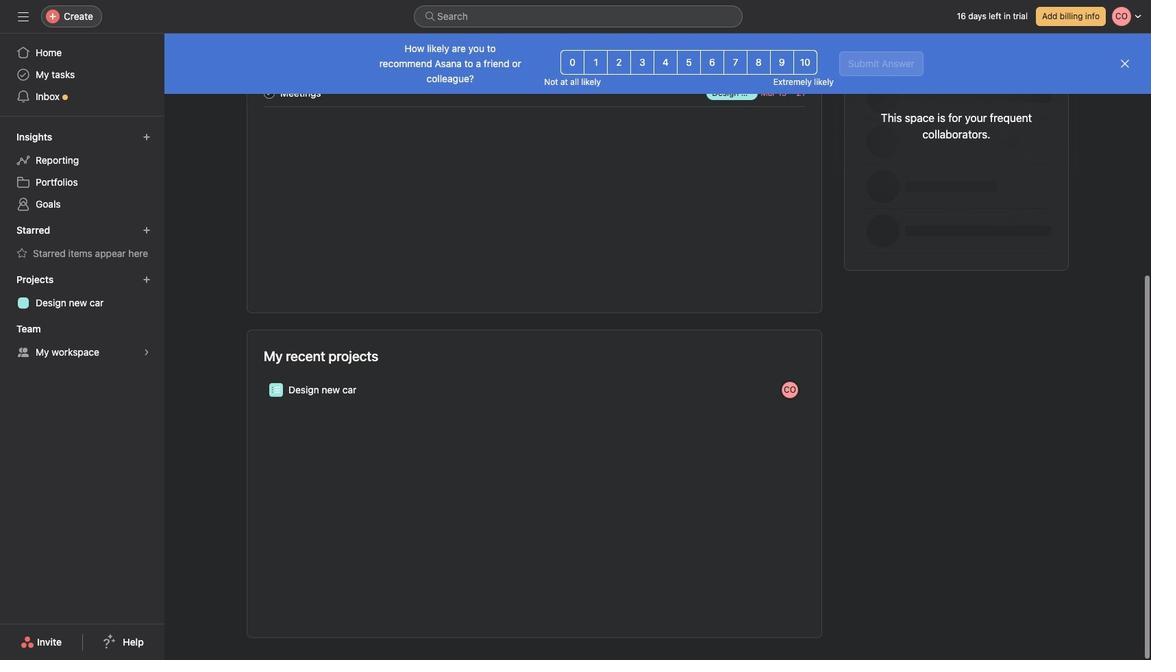 Task type: describe. For each thing, give the bounding box(es) containing it.
see details, my workspace image
[[143, 348, 151, 357]]

Mark complete checkbox
[[261, 85, 278, 101]]

new project or portfolio image
[[143, 276, 151, 284]]

mark complete image
[[261, 85, 278, 101]]

teams element
[[0, 317, 165, 366]]

projects element
[[0, 267, 165, 317]]

new insights image
[[143, 133, 151, 141]]

hide sidebar image
[[18, 11, 29, 22]]

starred element
[[0, 218, 165, 267]]

list image
[[272, 386, 280, 394]]



Task type: vqa. For each thing, say whether or not it's contained in the screenshot.
first "add task" 'icon' from left
no



Task type: locate. For each thing, give the bounding box(es) containing it.
dismiss image
[[1120, 58, 1131, 69]]

option group
[[561, 50, 818, 75]]

add items to starred image
[[143, 226, 151, 235]]

1 list item from the top
[[248, 80, 822, 106]]

None radio
[[584, 50, 608, 75], [631, 50, 655, 75], [654, 50, 678, 75], [701, 50, 725, 75], [724, 50, 748, 75], [747, 50, 771, 75], [771, 50, 795, 75], [584, 50, 608, 75], [631, 50, 655, 75], [654, 50, 678, 75], [701, 50, 725, 75], [724, 50, 748, 75], [747, 50, 771, 75], [771, 50, 795, 75]]

list box
[[414, 5, 743, 27]]

0 vertical spatial list item
[[248, 80, 822, 106]]

1 vertical spatial list item
[[248, 377, 822, 403]]

global element
[[0, 34, 165, 116]]

None radio
[[561, 50, 585, 75], [608, 50, 632, 75], [677, 50, 701, 75], [794, 50, 818, 75], [561, 50, 585, 75], [608, 50, 632, 75], [677, 50, 701, 75], [794, 50, 818, 75]]

list item
[[248, 80, 822, 106], [248, 377, 822, 403]]

2 list item from the top
[[248, 377, 822, 403]]

insights element
[[0, 125, 165, 218]]



